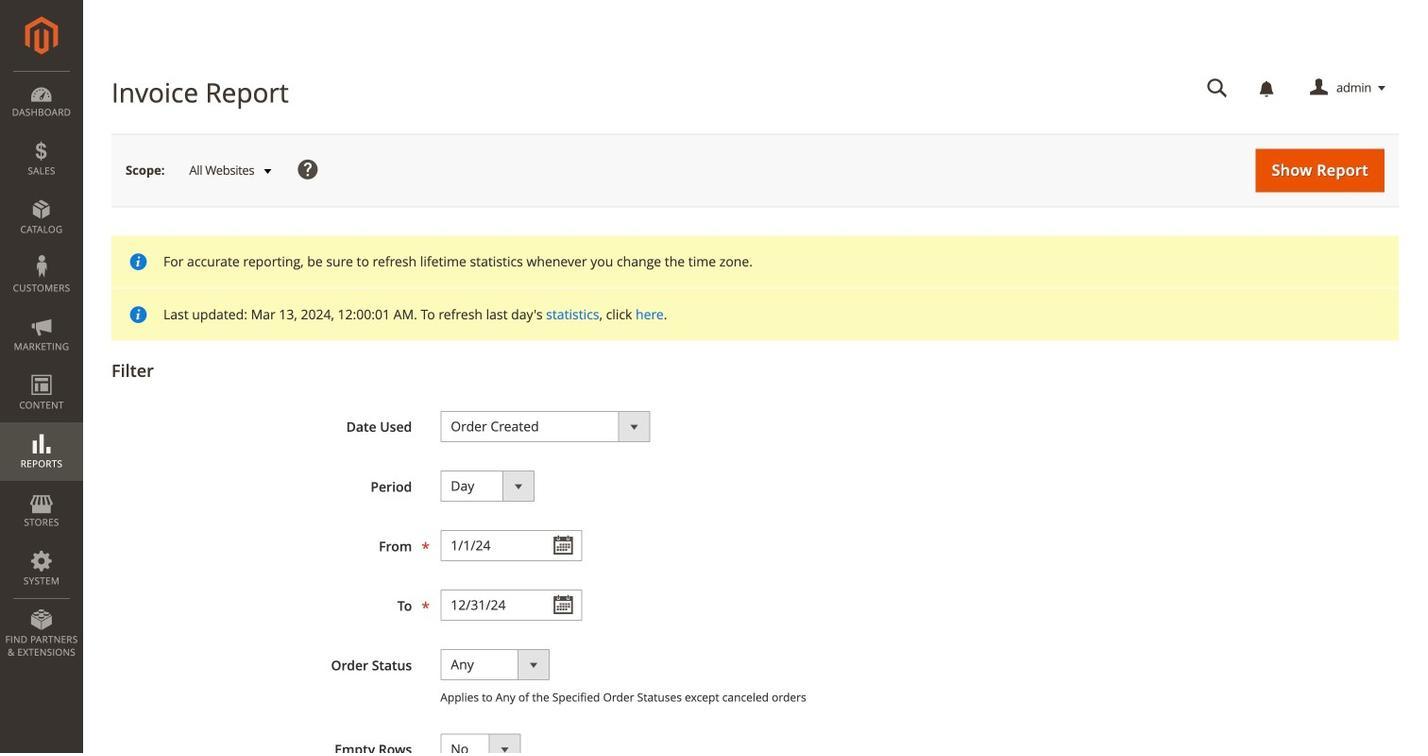 Task type: locate. For each thing, give the bounding box(es) containing it.
menu bar
[[0, 71, 83, 668]]

None text field
[[1194, 72, 1242, 105], [441, 530, 582, 561], [441, 590, 582, 621], [1194, 72, 1242, 105], [441, 530, 582, 561], [441, 590, 582, 621]]

magento admin panel image
[[25, 16, 58, 55]]



